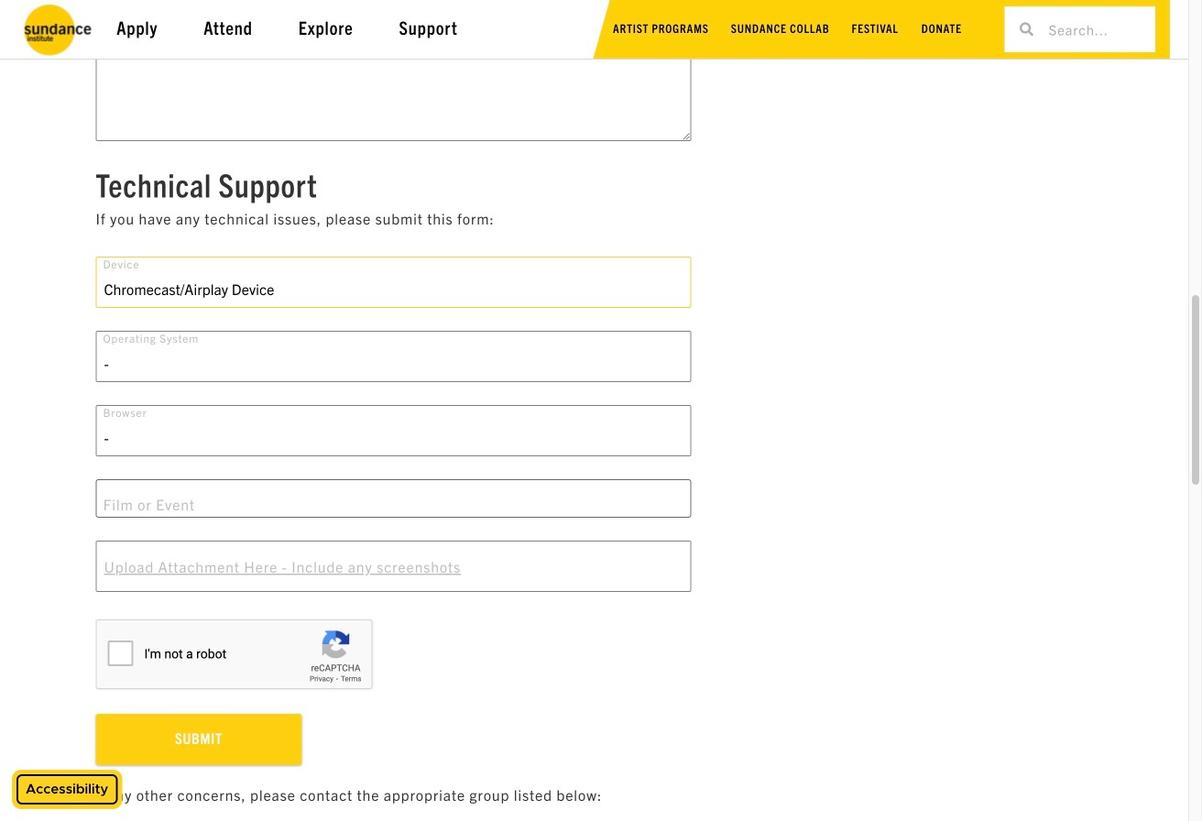 Task type: locate. For each thing, give the bounding box(es) containing it.
None search field
[[1005, 6, 1156, 52]]

None submit
[[96, 714, 302, 766]]

sundance institute image
[[22, 2, 95, 57]]

None text field
[[96, 479, 692, 518]]



Task type: describe. For each thing, give the bounding box(es) containing it.
Please give us a detailed description of your issue *, including any film or event name,* so that we can better assist you. text field
[[96, 4, 692, 141]]

Search... search field
[[1034, 6, 1156, 52]]

search image
[[1020, 22, 1034, 36]]



Task type: vqa. For each thing, say whether or not it's contained in the screenshot.
 email field
no



